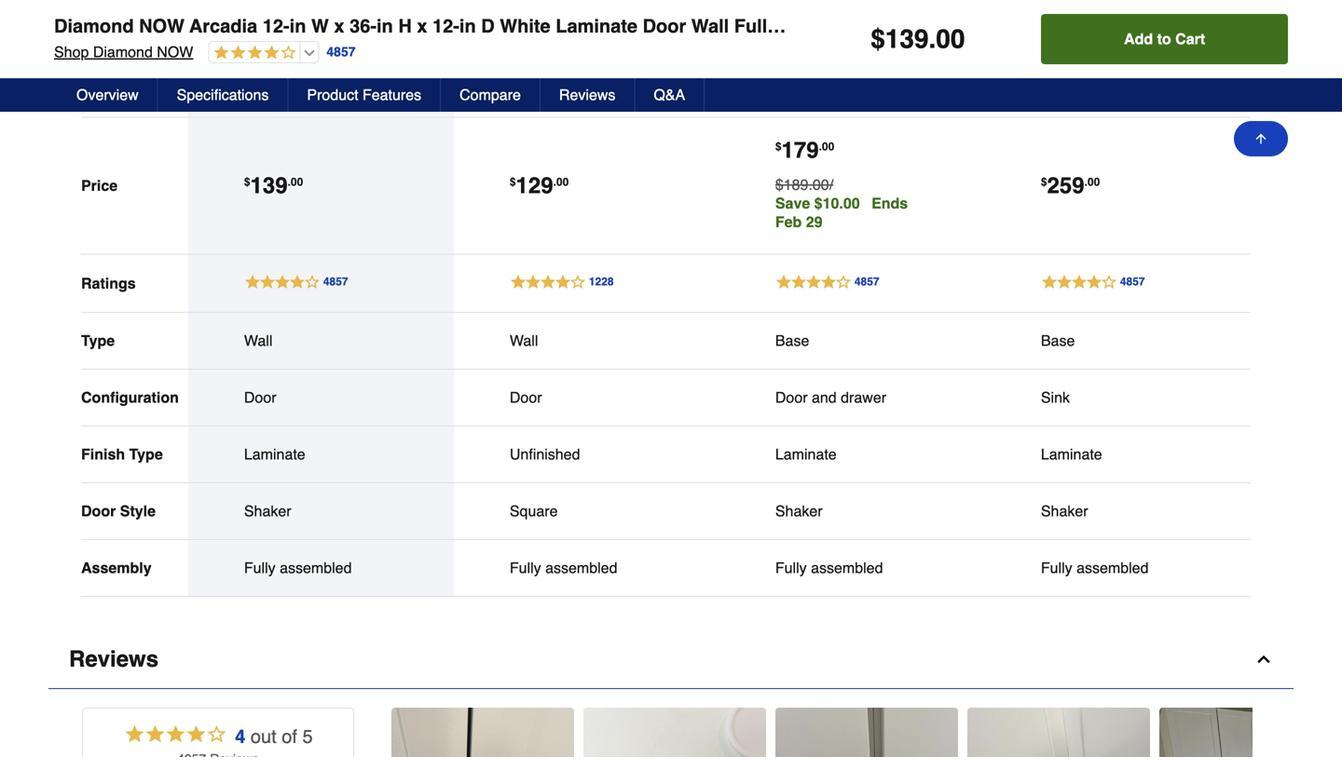 Task type: describe. For each thing, give the bounding box(es) containing it.
of
[[282, 727, 297, 748]]

unfinished cell
[[510, 446, 664, 464]]

1 vertical spatial now
[[157, 43, 193, 61]]

fully for 2nd "fully assembled" cell
[[510, 560, 541, 577]]

0 vertical spatial 4 stars image
[[209, 45, 296, 62]]

(recessed
[[960, 15, 1054, 37]]

$ inside $ 179 . 00
[[775, 140, 782, 154]]

3 assembled from the left
[[811, 560, 883, 577]]

laminate for first "laminate" cell from the left
[[244, 446, 305, 463]]

4 fully assembled cell from the left
[[1041, 559, 1195, 578]]

panel
[[1059, 15, 1109, 37]]

q&a
[[654, 86, 685, 103]]

square
[[510, 503, 558, 520]]

1 laminate cell from the left
[[244, 446, 398, 464]]

5
[[302, 727, 313, 748]]

product features button
[[288, 78, 441, 112]]

save $10.00
[[775, 195, 860, 212]]

add to cart right the 'panel'
[[1124, 30, 1205, 48]]

feb
[[775, 214, 802, 231]]

w
[[311, 15, 329, 37]]

add to cart up product at top left
[[280, 68, 362, 85]]

00 inside $ 179 . 00
[[822, 140, 835, 154]]

$189.00
[[775, 176, 829, 194]]

fully for third "fully assembled" cell from left
[[775, 560, 807, 577]]

/
[[829, 176, 833, 194]]

2 fully assembled from the left
[[510, 560, 618, 577]]

1 base cell from the left
[[775, 332, 929, 351]]

compare
[[460, 86, 521, 103]]

0 horizontal spatial type
[[81, 333, 115, 350]]

1 vertical spatial reviews button
[[48, 631, 1294, 690]]

1 horizontal spatial type
[[129, 446, 163, 463]]

3 laminate cell from the left
[[1041, 446, 1195, 464]]

shop
[[54, 43, 89, 61]]

4857
[[327, 44, 356, 59]]

add to cart down the 'panel'
[[1077, 68, 1159, 85]]

chevron up image
[[1255, 651, 1273, 669]]

1 vertical spatial $ 139 . 00
[[244, 173, 303, 199]]

1 x from the left
[[334, 15, 344, 37]]

36-
[[350, 15, 377, 37]]

1 vertical spatial 4 stars image
[[123, 724, 228, 751]]

1 fully assembled from the left
[[244, 560, 352, 577]]

3 fully assembled cell from the left
[[775, 559, 929, 578]]

259
[[1047, 173, 1085, 199]]

1 in from the left
[[290, 15, 306, 37]]

4 fully assembled from the left
[[1041, 560, 1149, 577]]

fully for fourth "fully assembled" cell
[[1041, 560, 1073, 577]]

2 shaker cell from the left
[[775, 503, 929, 521]]

2 x from the left
[[417, 15, 427, 37]]

$ 129 . 00
[[510, 173, 569, 199]]

white
[[500, 15, 551, 37]]

129
[[516, 173, 553, 199]]

add up product at top left
[[280, 68, 309, 85]]

3 in from the left
[[459, 15, 476, 37]]

diamond now arcadia 12-in w x 36-in h x 12-in d white laminate door wall fully assembled cabinet (recessed panel shaker door style)
[[54, 15, 1281, 37]]

square cell
[[510, 503, 664, 521]]

ratings
[[81, 275, 136, 292]]

2 fully assembled cell from the left
[[510, 559, 664, 578]]

00 inside "$ 259 . 00"
[[1088, 176, 1100, 189]]

0 vertical spatial reviews button
[[541, 78, 635, 112]]

0 vertical spatial 139
[[885, 24, 929, 54]]

2 base from the left
[[1041, 333, 1075, 350]]

add down the white
[[546, 68, 575, 85]]

finish type
[[81, 446, 163, 463]]

add right the 'panel'
[[1124, 30, 1153, 48]]

laminate for third "laminate" cell from the left
[[1041, 446, 1102, 463]]

door inside cell
[[775, 389, 808, 407]]

1 horizontal spatial $ 139 . 00
[[871, 24, 965, 54]]



Task type: vqa. For each thing, say whether or not it's contained in the screenshot.
Arcadia 18-in W x 35-in H x 23.75-in D White Laminate Door and Drawer Base Fully Assembled Cabinet (Recessed Panel Shaker Door Style)
no



Task type: locate. For each thing, give the bounding box(es) containing it.
4
[[235, 727, 245, 748]]

style
[[120, 503, 156, 520]]

shop diamond now
[[54, 43, 193, 61]]

0 vertical spatial now
[[139, 15, 185, 37]]

out
[[251, 727, 277, 748]]

laminate cell
[[244, 446, 398, 464], [775, 446, 929, 464], [1041, 446, 1195, 464]]

wall for 1st wall cell from the right
[[510, 333, 538, 350]]

shaker
[[1114, 15, 1176, 37], [244, 503, 291, 520], [775, 503, 823, 520], [1041, 503, 1088, 520]]

cabinet
[[887, 15, 955, 37]]

0 horizontal spatial reviews
[[69, 647, 159, 673]]

wall cell
[[244, 332, 398, 351], [510, 332, 664, 351]]

1 horizontal spatial laminate cell
[[775, 446, 929, 464]]

1 horizontal spatial wall cell
[[510, 332, 664, 351]]

0 horizontal spatial x
[[334, 15, 344, 37]]

x right w
[[334, 15, 344, 37]]

assembly
[[81, 560, 152, 577]]

specifications
[[177, 86, 269, 103]]

1 horizontal spatial 12-
[[433, 15, 459, 37]]

4 out of 5
[[235, 727, 313, 748]]

0 horizontal spatial in
[[290, 15, 306, 37]]

$189.00 /
[[775, 176, 833, 194]]

add to cart down assembled
[[812, 68, 893, 85]]

139
[[885, 24, 929, 54], [250, 173, 288, 199]]

specifications button
[[158, 78, 288, 112]]

0 horizontal spatial laminate cell
[[244, 446, 398, 464]]

2 wall cell from the left
[[510, 332, 664, 351]]

wall for 1st wall cell from the left
[[244, 333, 273, 350]]

00
[[936, 24, 965, 54], [822, 140, 835, 154], [291, 176, 303, 189], [556, 176, 569, 189], [1088, 176, 1100, 189]]

1 horizontal spatial x
[[417, 15, 427, 37]]

12-
[[263, 15, 290, 37], [433, 15, 459, 37]]

ends feb 29
[[775, 195, 908, 231]]

1 horizontal spatial shaker cell
[[775, 503, 929, 521]]

0 vertical spatial $ 139 . 00
[[871, 24, 965, 54]]

1 horizontal spatial base cell
[[1041, 332, 1195, 351]]

add to cart down the white
[[546, 68, 627, 85]]

fully
[[734, 15, 778, 37], [244, 560, 276, 577], [510, 560, 541, 577], [775, 560, 807, 577], [1041, 560, 1073, 577]]

fully assembled cell
[[244, 559, 398, 578], [510, 559, 664, 578], [775, 559, 929, 578], [1041, 559, 1195, 578]]

reviews
[[559, 86, 616, 103], [69, 647, 159, 673]]

wall
[[691, 15, 729, 37], [244, 333, 273, 350], [510, 333, 538, 350]]

product features
[[307, 86, 421, 103]]

type
[[81, 333, 115, 350], [129, 446, 163, 463]]

configuration
[[81, 389, 179, 407]]

in
[[290, 15, 306, 37], [377, 15, 393, 37], [459, 15, 476, 37]]

. inside $ 179 . 00
[[819, 140, 822, 154]]

1 vertical spatial diamond
[[93, 43, 153, 61]]

compare button
[[441, 78, 541, 112]]

4 stars image down arcadia at the top left of page
[[209, 45, 296, 62]]

shaker cell
[[244, 503, 398, 521], [775, 503, 929, 521], [1041, 503, 1195, 521]]

4 assembled from the left
[[1077, 560, 1149, 577]]

x
[[334, 15, 344, 37], [417, 15, 427, 37]]

$ 179 . 00
[[775, 138, 835, 163]]

1 door cell from the left
[[244, 389, 398, 408]]

save
[[775, 195, 810, 212]]

laminate for 2nd "laminate" cell from right
[[775, 446, 837, 463]]

2 horizontal spatial wall
[[691, 15, 729, 37]]

type right finish
[[129, 446, 163, 463]]

0 horizontal spatial base
[[775, 333, 809, 350]]

product
[[307, 86, 358, 103]]

1 assembled from the left
[[280, 560, 352, 577]]

assembled
[[783, 15, 882, 37]]

. inside $ 129 . 00
[[553, 176, 556, 189]]

q&a button
[[635, 78, 705, 112]]

0 vertical spatial diamond
[[54, 15, 134, 37]]

arcadia
[[189, 15, 257, 37]]

1 horizontal spatial base
[[1041, 333, 1075, 350]]

to
[[1157, 30, 1171, 48], [314, 68, 328, 85], [579, 68, 593, 85], [845, 68, 859, 85], [1110, 68, 1125, 85]]

add to cart
[[1124, 30, 1205, 48], [280, 68, 362, 85], [546, 68, 627, 85], [812, 68, 893, 85], [1077, 68, 1159, 85]]

00 inside $ 129 . 00
[[556, 176, 569, 189]]

in left h
[[377, 15, 393, 37]]

1 horizontal spatial in
[[377, 15, 393, 37]]

0 horizontal spatial shaker cell
[[244, 503, 398, 521]]

diamond up shop
[[54, 15, 134, 37]]

179
[[782, 138, 819, 163]]

1 fully assembled cell from the left
[[244, 559, 398, 578]]

finish
[[81, 446, 125, 463]]

price
[[81, 177, 118, 195]]

2 laminate cell from the left
[[775, 446, 929, 464]]

base
[[775, 333, 809, 350], [1041, 333, 1075, 350]]

1 shaker cell from the left
[[244, 503, 398, 521]]

0 vertical spatial reviews
[[559, 86, 616, 103]]

$ inside $ 129 . 00
[[510, 176, 516, 189]]

0 horizontal spatial door cell
[[244, 389, 398, 408]]

fully assembled
[[244, 560, 352, 577], [510, 560, 618, 577], [775, 560, 883, 577], [1041, 560, 1149, 577]]

1 horizontal spatial wall
[[510, 333, 538, 350]]

0 horizontal spatial wall cell
[[244, 332, 398, 351]]

1 horizontal spatial 139
[[885, 24, 929, 54]]

ends
[[872, 195, 908, 212]]

. inside "$ 259 . 00"
[[1085, 176, 1088, 189]]

.
[[929, 24, 936, 54], [819, 140, 822, 154], [288, 176, 291, 189], [553, 176, 556, 189], [1085, 176, 1088, 189]]

base cell up door and drawer cell
[[775, 332, 929, 351]]

$
[[871, 24, 885, 54], [775, 140, 782, 154], [244, 176, 250, 189], [510, 176, 516, 189], [1041, 176, 1047, 189]]

12- left w
[[263, 15, 290, 37]]

arrow up image
[[1254, 131, 1269, 146]]

drawer
[[841, 389, 886, 407]]

sink
[[1041, 389, 1070, 407]]

0 horizontal spatial 139
[[250, 173, 288, 199]]

x right h
[[417, 15, 427, 37]]

now down arcadia at the top left of page
[[157, 43, 193, 61]]

h
[[398, 15, 412, 37]]

in left "d"
[[459, 15, 476, 37]]

1 vertical spatial reviews
[[69, 647, 159, 673]]

1 vertical spatial 139
[[250, 173, 288, 199]]

add down the 'panel'
[[1077, 68, 1106, 85]]

style)
[[1230, 15, 1281, 37]]

0 vertical spatial type
[[81, 333, 115, 350]]

door cell
[[244, 389, 398, 408], [510, 389, 664, 408]]

2 horizontal spatial shaker cell
[[1041, 503, 1195, 521]]

diamond up overview
[[93, 43, 153, 61]]

fully for fourth "fully assembled" cell from right
[[244, 560, 276, 577]]

overview
[[76, 86, 139, 103]]

4 stars image left 4
[[123, 724, 228, 751]]

and
[[812, 389, 837, 407]]

now
[[139, 15, 185, 37], [157, 43, 193, 61]]

sink cell
[[1041, 389, 1195, 408]]

$ 259 . 00
[[1041, 173, 1100, 199]]

reviews for the topmost reviews button
[[559, 86, 616, 103]]

$ 139 . 00
[[871, 24, 965, 54], [244, 173, 303, 199]]

add
[[1124, 30, 1153, 48], [280, 68, 309, 85], [546, 68, 575, 85], [812, 68, 841, 85], [1077, 68, 1106, 85]]

door and drawer cell
[[775, 389, 929, 408]]

base up sink
[[1041, 333, 1075, 350]]

29
[[806, 214, 823, 231]]

1 horizontal spatial door cell
[[510, 389, 664, 408]]

reviews left "q&a"
[[559, 86, 616, 103]]

add down assembled
[[812, 68, 841, 85]]

base up door and drawer
[[775, 333, 809, 350]]

reviews for the bottommost reviews button
[[69, 647, 159, 673]]

3 shaker cell from the left
[[1041, 503, 1195, 521]]

1 vertical spatial type
[[129, 446, 163, 463]]

0 horizontal spatial wall
[[244, 333, 273, 350]]

1 12- from the left
[[263, 15, 290, 37]]

type down ratings
[[81, 333, 115, 350]]

door
[[643, 15, 686, 37], [1181, 15, 1225, 37], [244, 389, 276, 407], [510, 389, 542, 407], [775, 389, 808, 407], [81, 503, 116, 520]]

12- right h
[[433, 15, 459, 37]]

door and drawer
[[775, 389, 886, 407]]

features
[[363, 86, 421, 103]]

0 horizontal spatial $ 139 . 00
[[244, 173, 303, 199]]

1 wall cell from the left
[[244, 332, 398, 351]]

overview button
[[58, 78, 158, 112]]

laminate
[[556, 15, 638, 37], [244, 446, 305, 463], [775, 446, 837, 463], [1041, 446, 1102, 463]]

$10.00
[[814, 195, 860, 212]]

1 horizontal spatial reviews
[[559, 86, 616, 103]]

base cell up sink cell
[[1041, 332, 1195, 351]]

unfinished
[[510, 446, 580, 463]]

cart
[[1176, 30, 1205, 48], [332, 68, 362, 85], [597, 68, 627, 85], [863, 68, 893, 85], [1129, 68, 1159, 85]]

d
[[481, 15, 495, 37]]

reviews down assembly
[[69, 647, 159, 673]]

2 horizontal spatial in
[[459, 15, 476, 37]]

now up shop diamond now
[[139, 15, 185, 37]]

0 horizontal spatial 12-
[[263, 15, 290, 37]]

add to cart button
[[1041, 14, 1288, 64], [244, 56, 398, 99], [510, 56, 664, 99], [775, 56, 929, 99], [1041, 56, 1195, 99]]

3 fully assembled from the left
[[775, 560, 883, 577]]

$ inside $ 139 . 00
[[244, 176, 250, 189]]

$ inside "$ 259 . 00"
[[1041, 176, 1047, 189]]

2 door cell from the left
[[510, 389, 664, 408]]

2 12- from the left
[[433, 15, 459, 37]]

2 base cell from the left
[[1041, 332, 1195, 351]]

diamond
[[54, 15, 134, 37], [93, 43, 153, 61]]

assembled
[[280, 560, 352, 577], [545, 560, 618, 577], [811, 560, 883, 577], [1077, 560, 1149, 577]]

door style
[[81, 503, 156, 520]]

base cell
[[775, 332, 929, 351], [1041, 332, 1195, 351]]

reviews button
[[541, 78, 635, 112], [48, 631, 1294, 690]]

2 horizontal spatial laminate cell
[[1041, 446, 1195, 464]]

in left w
[[290, 15, 306, 37]]

2 in from the left
[[377, 15, 393, 37]]

2 assembled from the left
[[545, 560, 618, 577]]

1 base from the left
[[775, 333, 809, 350]]

4 stars image
[[209, 45, 296, 62], [123, 724, 228, 751]]

0 horizontal spatial base cell
[[775, 332, 929, 351]]



